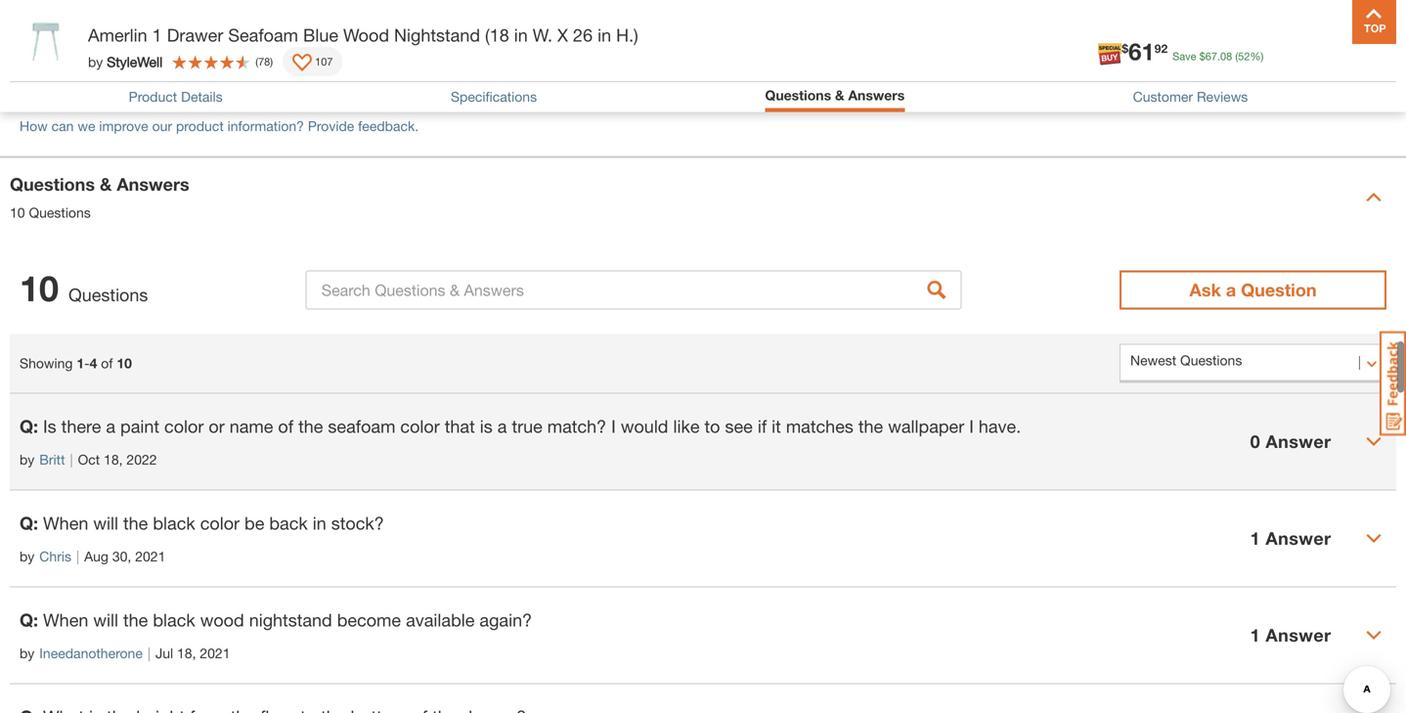 Task type: locate. For each thing, give the bounding box(es) containing it.
save
[[1173, 50, 1197, 63]]

2021 for wood
[[200, 645, 230, 661]]

2 vertical spatial 10
[[117, 355, 132, 371]]

certifications down warranty
[[29, 47, 110, 64]]

again?
[[480, 610, 532, 631]]

0 vertical spatial 2021
[[135, 548, 166, 565]]

in right back
[[313, 513, 326, 534]]

1 vertical spatial 18,
[[177, 645, 196, 661]]

color left be
[[200, 513, 240, 534]]

1 answer
[[1251, 528, 1332, 549], [1251, 625, 1332, 646]]

in inside questions element
[[313, 513, 326, 534]]

0 vertical spatial answer
[[1266, 431, 1332, 452]]

q:
[[20, 416, 38, 437], [20, 513, 38, 534], [20, 610, 38, 631]]

when up ineedanotherone
[[43, 610, 88, 631]]

product
[[176, 118, 224, 134]]

|
[[70, 452, 73, 468], [76, 548, 79, 565], [148, 645, 151, 661]]

question
[[1242, 279, 1317, 300]]

2 q: from the top
[[20, 513, 38, 534]]

color
[[164, 416, 204, 437], [401, 416, 440, 437], [200, 513, 240, 534]]

answer
[[1266, 431, 1332, 452], [1266, 528, 1332, 549], [1266, 625, 1332, 646]]

0 vertical spatial answers
[[849, 87, 905, 103]]

-
[[84, 355, 90, 371]]

caret image
[[1367, 531, 1382, 546]]

by left and
[[88, 54, 103, 70]]

0 vertical spatial 10
[[10, 204, 25, 221]]

18, right 'jul'
[[177, 645, 196, 661]]

nightstand
[[249, 610, 332, 631]]

questions & answers button
[[765, 87, 905, 107], [765, 87, 905, 103]]

by
[[88, 54, 103, 70], [20, 452, 35, 468], [20, 548, 35, 565], [20, 645, 35, 661]]

color left that
[[401, 416, 440, 437]]

in right '26'
[[598, 24, 612, 45]]

1 vertical spatial black
[[153, 610, 195, 631]]

18, for black
[[177, 645, 196, 661]]

2021 right 30,
[[135, 548, 166, 565]]

aug
[[84, 548, 109, 565]]

$ left 92
[[1123, 42, 1129, 55]]

1 will from the top
[[93, 513, 118, 534]]

by chris | aug 30, 2021
[[20, 548, 166, 565]]

1 horizontal spatial 18,
[[177, 645, 196, 661]]

2 horizontal spatial in
[[598, 24, 612, 45]]

by ineedanotherone | jul 18, 2021
[[20, 645, 230, 661]]

2021
[[135, 548, 166, 565], [200, 645, 230, 661]]

questions
[[765, 87, 832, 103], [10, 174, 95, 195], [29, 204, 91, 221], [69, 284, 148, 305]]

3 answer from the top
[[1266, 625, 1332, 646]]

0 horizontal spatial |
[[70, 452, 73, 468]]

color for stock?
[[200, 513, 240, 534]]

1 horizontal spatial |
[[76, 548, 79, 565]]

i left would on the bottom left
[[612, 416, 616, 437]]

see
[[725, 416, 753, 437]]

1 vertical spatial when
[[43, 610, 88, 631]]

in
[[514, 24, 528, 45], [598, 24, 612, 45], [313, 513, 326, 534]]

q: left is
[[20, 416, 38, 437]]

| left oct
[[70, 452, 73, 468]]

ask a question
[[1190, 279, 1317, 300]]

back
[[269, 513, 308, 534]]

(
[[1236, 50, 1239, 63], [256, 55, 258, 68]]

customer reviews
[[1134, 89, 1249, 105]]

the up by ineedanotherone | jul 18, 2021
[[123, 610, 148, 631]]

3 caret image from the top
[[1367, 628, 1382, 643]]

0 vertical spatial of
[[101, 355, 113, 371]]

2 i from the left
[[970, 416, 974, 437]]

how
[[20, 118, 48, 134]]

1 answer from the top
[[1266, 431, 1332, 452]]

q: when will the black wood nightstand become available again?
[[20, 610, 532, 631]]

a inside button
[[1227, 279, 1237, 300]]

2 1 answer from the top
[[1251, 625, 1332, 646]]

if
[[758, 416, 767, 437]]

52
[[1239, 50, 1251, 63]]

2 vertical spatial answer
[[1266, 625, 1332, 646]]

2021 for color
[[135, 548, 166, 565]]

i left have.
[[970, 416, 974, 437]]

customer reviews button
[[1134, 89, 1249, 105], [1134, 89, 1249, 105]]

answers for questions & answers
[[849, 87, 905, 103]]

wallpaper
[[889, 416, 965, 437]]

answer for is there a paint color or name of the seafoam color that is a true match? i would like to see if it matches the wallpaper i have.
[[1266, 431, 1332, 452]]

q: for q: when will the black color be back in stock?
[[20, 513, 38, 534]]

10 down how on the left of the page
[[10, 204, 25, 221]]

2 will from the top
[[93, 610, 118, 631]]

0 horizontal spatial $
[[1123, 42, 1129, 55]]

0 vertical spatial |
[[70, 452, 73, 468]]

10
[[10, 204, 25, 221], [20, 267, 59, 309], [117, 355, 132, 371]]

1 horizontal spatial &
[[835, 87, 845, 103]]

( right 08
[[1236, 50, 1239, 63]]

| for when will the black color be back in stock?
[[76, 548, 79, 565]]

1 vertical spatial q:
[[20, 513, 38, 534]]

1 black from the top
[[153, 513, 195, 534]]

1 horizontal spatial (
[[1236, 50, 1239, 63]]

name
[[230, 416, 273, 437]]

2 caret image from the top
[[1367, 434, 1382, 450]]

0 vertical spatial when
[[43, 513, 88, 534]]

will up ineedanotherone
[[93, 610, 118, 631]]

1 vertical spatial 1 answer
[[1251, 625, 1332, 646]]

answer for when will the black color be back in stock?
[[1266, 528, 1332, 549]]

wood
[[343, 24, 389, 45]]

1 answer for q: when will the black color be back in stock?
[[1251, 528, 1332, 549]]

18, right oct
[[104, 452, 123, 468]]

2022
[[127, 452, 157, 468]]

black down 2022
[[153, 513, 195, 534]]

1 horizontal spatial i
[[970, 416, 974, 437]]

q: up by chris | aug 30, 2021
[[20, 513, 38, 534]]

2 when from the top
[[43, 610, 88, 631]]

a right ask in the right top of the page
[[1227, 279, 1237, 300]]

& inside questions & answers 10 questions
[[100, 174, 112, 195]]

of right 4 on the left
[[101, 355, 113, 371]]

by left chris
[[20, 548, 35, 565]]

in left w.
[[514, 24, 528, 45]]

( left )
[[256, 55, 258, 68]]

$
[[1123, 42, 1129, 55], [1200, 50, 1206, 63]]

10 inside questions & answers 10 questions
[[10, 204, 25, 221]]

by left ineedanotherone
[[20, 645, 35, 661]]

92
[[1155, 42, 1168, 55]]

10 right 4 on the left
[[117, 355, 132, 371]]

showing 1 - 4 of 10
[[20, 355, 132, 371]]

when up chris
[[43, 513, 88, 534]]

oct
[[78, 452, 100, 468]]

1 q: from the top
[[20, 416, 38, 437]]

product details button
[[129, 89, 223, 105], [129, 89, 223, 105]]

1 horizontal spatial $
[[1200, 50, 1206, 63]]

2021 down wood at bottom left
[[200, 645, 230, 661]]

2 vertical spatial caret image
[[1367, 628, 1382, 643]]

$ left .
[[1200, 50, 1206, 63]]

i
[[612, 416, 616, 437], [970, 416, 974, 437]]

1 vertical spatial certifications
[[29, 47, 110, 64]]

/
[[95, 1, 101, 22]]

0 horizontal spatial of
[[101, 355, 113, 371]]

10 up showing
[[20, 267, 59, 309]]

1 vertical spatial caret image
[[1367, 434, 1382, 450]]

1 horizontal spatial answers
[[849, 87, 905, 103]]

will for when will the black wood nightstand become available again?
[[93, 610, 118, 631]]

1 1 answer from the top
[[1251, 528, 1332, 549]]

0 vertical spatial 1 answer
[[1251, 528, 1332, 549]]

we
[[78, 118, 95, 134]]

0 horizontal spatial 18,
[[104, 452, 123, 468]]

by for is there a paint color or name of the seafoam color that is a true match? i would like to see if it matches the wallpaper i have.
[[20, 452, 35, 468]]

2 vertical spatial |
[[148, 645, 151, 661]]

1 answer for q: when will the black wood nightstand become available again?
[[1251, 625, 1332, 646]]

q: down by chris | aug 30, 2021
[[20, 610, 38, 631]]

2 answer from the top
[[1266, 528, 1332, 549]]

1 vertical spatial of
[[278, 416, 294, 437]]

w.
[[533, 24, 553, 45]]

0 vertical spatial caret image
[[1367, 189, 1382, 205]]

of right name
[[278, 416, 294, 437]]

by left britt
[[20, 452, 35, 468]]

.
[[1218, 50, 1221, 63]]

a
[[1227, 279, 1237, 300], [106, 416, 115, 437], [498, 416, 507, 437]]

caret image
[[1367, 189, 1382, 205], [1367, 434, 1382, 450], [1367, 628, 1382, 643]]

2 horizontal spatial |
[[148, 645, 151, 661]]

is
[[43, 416, 56, 437]]

1 horizontal spatial in
[[514, 24, 528, 45]]

3 q: from the top
[[20, 610, 38, 631]]

0 vertical spatial 18,
[[104, 452, 123, 468]]

2 black from the top
[[153, 610, 195, 631]]

will up aug
[[93, 513, 118, 534]]

0 vertical spatial q:
[[20, 416, 38, 437]]

seafoam
[[228, 24, 298, 45]]

1 vertical spatial answer
[[1266, 528, 1332, 549]]

2 vertical spatial q:
[[20, 610, 38, 631]]

certifications up drawer
[[106, 1, 209, 22]]

0 vertical spatial will
[[93, 513, 118, 534]]

0 vertical spatial &
[[835, 87, 845, 103]]

10 questions
[[20, 267, 148, 309]]

in for stock?
[[313, 513, 326, 534]]

1 vertical spatial answers
[[117, 174, 189, 195]]

1 vertical spatial |
[[76, 548, 79, 565]]

matches
[[786, 416, 854, 437]]

1 horizontal spatial 2021
[[200, 645, 230, 661]]

1 vertical spatial 2021
[[200, 645, 230, 661]]

color left or
[[164, 416, 204, 437]]

1 vertical spatial will
[[93, 610, 118, 631]]

a left 'paint'
[[106, 416, 115, 437]]

0 vertical spatial black
[[153, 513, 195, 534]]

black up 'jul'
[[153, 610, 195, 631]]

x
[[558, 24, 568, 45]]

1 vertical spatial &
[[100, 174, 112, 195]]

0 horizontal spatial &
[[100, 174, 112, 195]]

a right is
[[498, 416, 507, 437]]

q: when will the black color be back in stock?
[[20, 513, 384, 534]]

black for color
[[153, 513, 195, 534]]

1 when from the top
[[43, 513, 88, 534]]

0 horizontal spatial 2021
[[135, 548, 166, 565]]

0 horizontal spatial in
[[313, 513, 326, 534]]

stylewell
[[107, 54, 163, 70]]

0 horizontal spatial (
[[256, 55, 258, 68]]

when
[[43, 513, 88, 534], [43, 610, 88, 631]]

0 horizontal spatial i
[[612, 416, 616, 437]]

of inside questions element
[[278, 416, 294, 437]]

improve
[[99, 118, 148, 134]]

answers inside questions & answers 10 questions
[[117, 174, 189, 195]]

& for questions & answers
[[835, 87, 845, 103]]

britt
[[39, 452, 65, 468]]

0 horizontal spatial answers
[[117, 174, 189, 195]]

1 horizontal spatial of
[[278, 416, 294, 437]]

1
[[152, 24, 162, 45], [77, 355, 84, 371], [1251, 528, 1261, 549], [1251, 625, 1261, 646]]

1 caret image from the top
[[1367, 189, 1382, 205]]

| left aug
[[76, 548, 79, 565]]

| left 'jul'
[[148, 645, 151, 661]]

2 horizontal spatial a
[[1227, 279, 1237, 300]]



Task type: describe. For each thing, give the bounding box(es) containing it.
warranty
[[20, 1, 90, 22]]

it
[[772, 416, 782, 437]]

will for when will the black color be back in stock?
[[93, 513, 118, 534]]

%)
[[1251, 50, 1264, 63]]

the right matches
[[859, 416, 884, 437]]

display image
[[293, 54, 312, 73]]

30,
[[112, 548, 131, 565]]

& for questions & answers 10 questions
[[100, 174, 112, 195]]

amerlin
[[88, 24, 147, 45]]

)
[[270, 55, 273, 68]]

78
[[258, 55, 270, 68]]

$ 61 92
[[1123, 37, 1168, 65]]

0
[[1251, 431, 1261, 452]]

blue
[[303, 24, 339, 45]]

our
[[152, 118, 172, 134]]

the up 30,
[[123, 513, 148, 534]]

feedback.
[[358, 118, 419, 134]]

0 vertical spatial certifications
[[106, 1, 209, 22]]

107 button
[[283, 47, 343, 76]]

chris
[[39, 548, 71, 565]]

( 78 )
[[256, 55, 273, 68]]

there
[[61, 416, 101, 437]]

questions & answers 10 questions
[[10, 174, 189, 221]]

answers for questions & answers 10 questions
[[117, 174, 189, 195]]

by britt | oct 18, 2022
[[20, 452, 157, 468]]

stock?
[[331, 513, 384, 534]]

67
[[1206, 50, 1218, 63]]

08
[[1221, 50, 1233, 63]]

like
[[674, 416, 700, 437]]

certifications and listings
[[29, 47, 188, 64]]

jul
[[156, 645, 173, 661]]

1 i from the left
[[612, 416, 616, 437]]

how can we improve our product information? provide feedback. link
[[20, 118, 419, 134]]

caret image for 0 answer
[[1367, 434, 1382, 450]]

61
[[1129, 37, 1155, 65]]

1 horizontal spatial a
[[498, 416, 507, 437]]

available
[[406, 610, 475, 631]]

h.)
[[616, 24, 639, 45]]

or
[[209, 416, 225, 437]]

listings
[[141, 47, 188, 64]]

questions element
[[10, 393, 1397, 713]]

color for the
[[164, 416, 204, 437]]

to
[[705, 416, 721, 437]]

is
[[480, 416, 493, 437]]

by for when will the black color be back in stock?
[[20, 548, 35, 565]]

0 answer
[[1251, 431, 1332, 452]]

product
[[129, 89, 177, 105]]

seafoam
[[328, 416, 396, 437]]

4
[[90, 355, 97, 371]]

nightstand
[[394, 24, 480, 45]]

| for when will the black wood nightstand become available again?
[[148, 645, 151, 661]]

product details
[[129, 89, 223, 105]]

details
[[181, 89, 223, 105]]

warranty / certifications
[[20, 1, 209, 22]]

and
[[114, 47, 137, 64]]

black for wood
[[153, 610, 195, 631]]

product image image
[[15, 10, 78, 73]]

Search Questions & Answers text field
[[306, 271, 962, 310]]

when for when will the black color be back in stock?
[[43, 513, 88, 534]]

ask
[[1190, 279, 1222, 300]]

$ inside $ 61 92
[[1123, 42, 1129, 55]]

chris button
[[39, 546, 71, 567]]

specifications
[[451, 89, 537, 105]]

the left seafoam
[[298, 416, 323, 437]]

can
[[52, 118, 74, 134]]

by for when will the black wood nightstand become available again?
[[20, 645, 35, 661]]

1 vertical spatial 10
[[20, 267, 59, 309]]

answer for when will the black wood nightstand become available again?
[[1266, 625, 1332, 646]]

in for w.
[[514, 24, 528, 45]]

customer
[[1134, 89, 1194, 105]]

showing
[[20, 355, 73, 371]]

questions & answers
[[765, 87, 905, 103]]

feedback link image
[[1380, 331, 1407, 436]]

| for is there a paint color or name of the seafoam color that is a true match? i would like to see if it matches the wallpaper i have.
[[70, 452, 73, 468]]

top button
[[1353, 0, 1397, 44]]

be
[[245, 513, 265, 534]]

ineedanotherone button
[[39, 643, 143, 664]]

that
[[445, 416, 475, 437]]

when for when will the black wood nightstand become available again?
[[43, 610, 88, 631]]

have.
[[979, 416, 1022, 437]]

q: for q: is there a paint color or name of the seafoam color that is a true match? i would like to see if it matches the wallpaper i have.
[[20, 416, 38, 437]]

(18
[[485, 24, 509, 45]]

caret image for 1 answer
[[1367, 628, 1382, 643]]

questions inside 10 questions
[[69, 284, 148, 305]]

ask a question button
[[1120, 271, 1387, 310]]

by stylewell
[[88, 54, 163, 70]]

information?
[[228, 118, 304, 134]]

ineedanotherone
[[39, 645, 143, 661]]

drawer
[[167, 24, 223, 45]]

18, for paint
[[104, 452, 123, 468]]

match?
[[548, 416, 607, 437]]

q: is there a paint color or name of the seafoam color that is a true match? i would like to see if it matches the wallpaper i have.
[[20, 416, 1022, 437]]

0 horizontal spatial a
[[106, 416, 115, 437]]

provide
[[308, 118, 354, 134]]

q: for q: when will the black wood nightstand become available again?
[[20, 610, 38, 631]]

wood
[[200, 610, 244, 631]]

107
[[315, 55, 333, 68]]

reviews
[[1197, 89, 1249, 105]]

save $ 67 . 08 ( 52 %)
[[1173, 50, 1264, 63]]

would
[[621, 416, 669, 437]]

amerlin 1 drawer seafoam blue wood nightstand (18 in w. x 26 in h.)
[[88, 24, 639, 45]]

true
[[512, 416, 543, 437]]



Task type: vqa. For each thing, say whether or not it's contained in the screenshot.
leftmost $
yes



